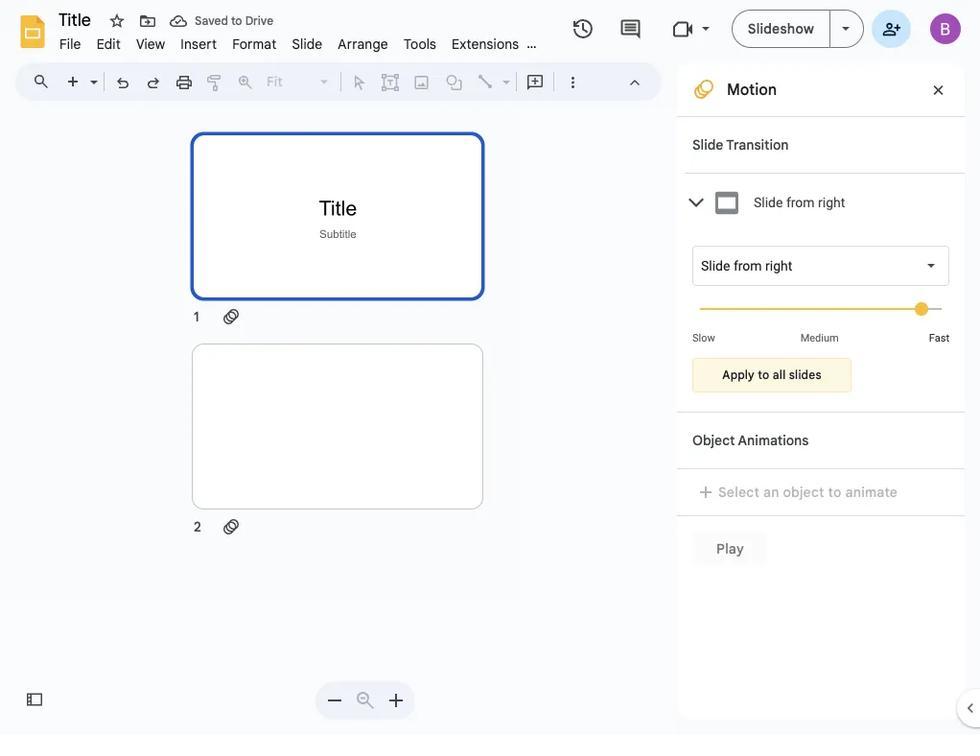 Task type: vqa. For each thing, say whether or not it's contained in the screenshot.
t
no



Task type: describe. For each thing, give the bounding box(es) containing it.
play
[[717, 540, 745, 557]]

add
[[414, 378, 452, 406]]

duration element
[[693, 286, 950, 344]]

Zoom text field
[[264, 68, 318, 95]]

motion
[[728, 80, 778, 99]]

to for drive
[[231, 14, 242, 28]]

file menu item
[[52, 33, 89, 55]]

slide menu item
[[285, 33, 331, 55]]

slide from right inside slide from right tab panel
[[702, 258, 793, 274]]

extensions menu item
[[445, 33, 527, 55]]

share. private to only me. image
[[883, 20, 901, 37]]

insert
[[181, 36, 217, 52]]

click to add new slide application
[[0, 0, 981, 735]]

medium
[[801, 332, 840, 344]]

select an object to animate button
[[693, 481, 911, 504]]

slide
[[505, 378, 552, 406]]

format menu item
[[225, 33, 285, 55]]

toolbar inside navigation
[[316, 682, 416, 720]]

fast
[[930, 332, 950, 344]]

slide left the transition
[[693, 136, 724, 153]]

medium button
[[778, 332, 863, 344]]

slideshow
[[749, 20, 815, 37]]

saved to drive button
[[165, 8, 278, 35]]

edit menu item
[[89, 33, 129, 55]]

slides
[[790, 368, 822, 383]]

insert menu item
[[173, 33, 225, 55]]

saved to drive
[[195, 14, 274, 28]]

apply to all slides button
[[693, 358, 852, 393]]

Menus field
[[24, 68, 66, 95]]

apply to all slides
[[723, 368, 822, 383]]

click
[[334, 378, 383, 406]]

shape image
[[444, 68, 466, 95]]

to for add
[[389, 378, 409, 406]]

slide from right tab
[[685, 173, 966, 231]]

right inside tab
[[819, 195, 846, 210]]

Star checkbox
[[104, 8, 131, 35]]

an
[[764, 484, 780, 501]]

motion section
[[678, 62, 966, 720]]

new slide with layout image
[[85, 69, 98, 76]]

insert image image
[[411, 68, 433, 95]]

edit
[[97, 36, 121, 52]]



Task type: locate. For each thing, give the bounding box(es) containing it.
slider
[[693, 286, 950, 330]]

drive
[[245, 14, 274, 28]]

main toolbar
[[57, 67, 588, 96]]

reset thumbnail size image
[[354, 689, 377, 712]]

slide inside slide from right 'option'
[[702, 258, 731, 274]]

object animations
[[693, 432, 809, 449]]

menu bar inside the menu bar banner
[[52, 25, 548, 57]]

animations
[[739, 432, 809, 449]]

increase thumbnail size image
[[385, 689, 408, 712]]

play button
[[693, 532, 769, 566]]

slide from right
[[754, 195, 846, 210], [702, 258, 793, 274]]

from
[[787, 195, 816, 210], [734, 258, 763, 274]]

object
[[693, 432, 736, 449]]

to inside button
[[759, 368, 770, 383]]

decrease thumbnail size image
[[323, 689, 347, 712]]

slide
[[292, 36, 323, 52], [693, 136, 724, 153], [754, 195, 784, 210], [702, 258, 731, 274]]

animate
[[846, 484, 899, 501]]

to inside the menu bar banner
[[231, 14, 242, 28]]

file
[[60, 36, 81, 52]]

to
[[231, 14, 242, 28], [759, 368, 770, 383], [389, 378, 409, 406], [829, 484, 842, 501]]

to left all
[[759, 368, 770, 383]]

to right the object
[[829, 484, 842, 501]]

transition
[[727, 136, 789, 153]]

slide up zoom field
[[292, 36, 323, 52]]

0 horizontal spatial from
[[734, 258, 763, 274]]

slide from right tab panel
[[685, 231, 966, 412]]

1 vertical spatial right
[[766, 258, 793, 274]]

slideshow button
[[732, 10, 831, 48]]

toolbar
[[316, 682, 416, 720]]

1 vertical spatial from
[[734, 258, 763, 274]]

tools menu item
[[396, 33, 445, 55]]

0 vertical spatial slide from right
[[754, 195, 846, 210]]

arrange
[[338, 36, 389, 52]]

arrange menu item
[[331, 33, 396, 55]]

object
[[784, 484, 825, 501]]

to left the add
[[389, 378, 409, 406]]

Rename text field
[[52, 8, 102, 31]]

slide from right down the transition
[[754, 195, 846, 210]]

1 horizontal spatial right
[[819, 195, 846, 210]]

menu bar banner
[[0, 0, 981, 735]]

select
[[719, 484, 760, 501]]

slide inside slide from right tab
[[754, 195, 784, 210]]

slide transition
[[693, 136, 789, 153]]

from inside 'option'
[[734, 258, 763, 274]]

apply
[[723, 368, 755, 383]]

extensions
[[452, 36, 520, 52]]

view
[[136, 36, 165, 52]]

0 vertical spatial from
[[787, 195, 816, 210]]

to for all
[[759, 368, 770, 383]]

right inside 'option'
[[766, 258, 793, 274]]

click to add new slide
[[334, 378, 552, 406]]

from inside tab
[[787, 195, 816, 210]]

navigation
[[0, 108, 678, 735]]

slow
[[693, 332, 716, 344]]

to left drive
[[231, 14, 242, 28]]

select an object to animate
[[719, 484, 899, 501]]

format
[[232, 36, 277, 52]]

presentation options image
[[843, 27, 850, 31]]

from down the transition
[[787, 195, 816, 210]]

slow button
[[693, 332, 716, 344]]

0 vertical spatial right
[[819, 195, 846, 210]]

navigation inside click to add new slide application
[[0, 108, 678, 735]]

slide down the transition
[[754, 195, 784, 210]]

1 horizontal spatial from
[[787, 195, 816, 210]]

view menu item
[[129, 33, 173, 55]]

new
[[458, 378, 499, 406]]

tools
[[404, 36, 437, 52]]

all
[[773, 368, 787, 383]]

menu bar
[[52, 25, 548, 57]]

from up the duration element
[[734, 258, 763, 274]]

1 vertical spatial slide from right
[[702, 258, 793, 274]]

slide from right option
[[702, 256, 793, 275]]

0 horizontal spatial right
[[766, 258, 793, 274]]

slide from right up slow button
[[702, 258, 793, 274]]

right
[[819, 195, 846, 210], [766, 258, 793, 274]]

saved
[[195, 14, 228, 28]]

slide up slow
[[702, 258, 731, 274]]

menu bar containing file
[[52, 25, 548, 57]]

slider inside slide from right tab panel
[[693, 286, 950, 330]]

slide inside slide menu item
[[292, 36, 323, 52]]

slide from right inside slide from right tab
[[754, 195, 846, 210]]

fast button
[[930, 332, 950, 344]]

Zoom field
[[261, 68, 337, 96]]



